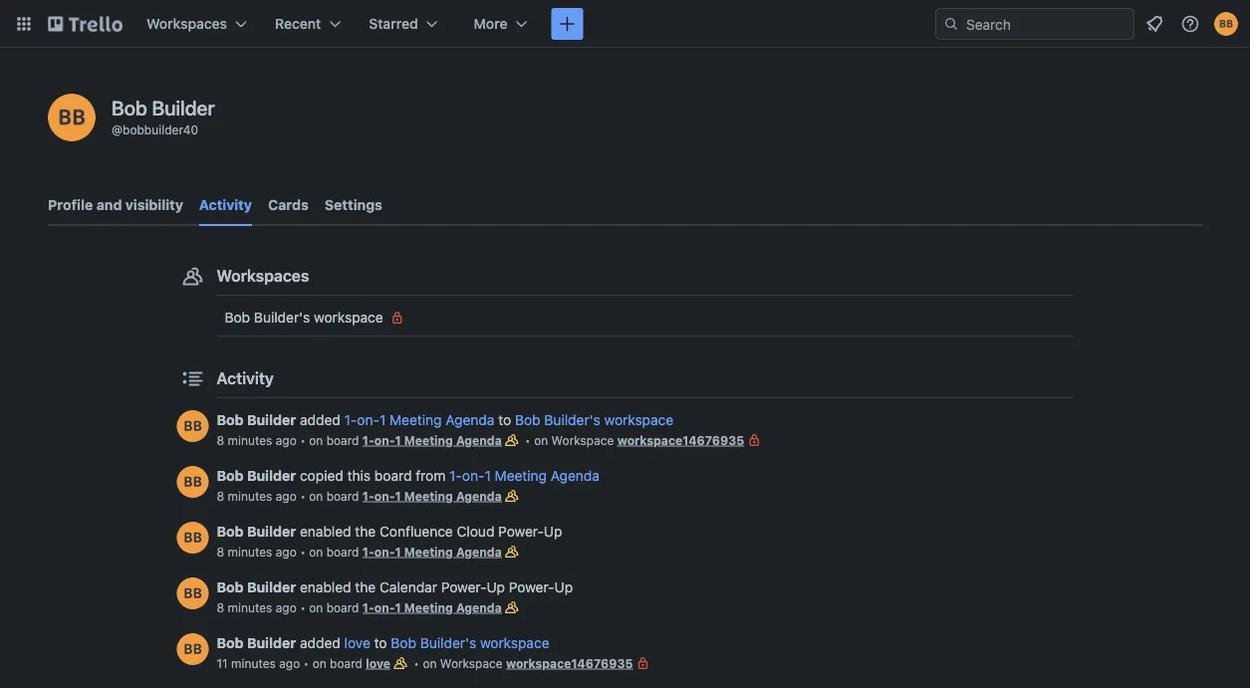 Task type: vqa. For each thing, say whether or not it's contained in the screenshot.
copied this board from's 8
yes



Task type: locate. For each thing, give the bounding box(es) containing it.
2 vertical spatial workspace
[[480, 635, 550, 652]]

workspaces inside popup button
[[147, 15, 227, 32]]

activity link
[[199, 187, 252, 226]]

activity
[[199, 197, 252, 213], [217, 369, 274, 388]]

1 vertical spatial added
[[300, 635, 341, 652]]

1 vertical spatial workspaces
[[217, 267, 309, 286]]

all members of the workspace can see and edit this board. image
[[502, 431, 522, 450], [502, 486, 522, 506], [502, 542, 522, 562], [391, 654, 411, 674]]

bob builder's workspace link for bob builder added 1-on-1 meeting agenda to bob builder's workspace
[[515, 412, 674, 429]]

the left calendar
[[355, 580, 376, 596]]

on- right from
[[462, 468, 485, 484]]

enabled for enabled the calendar power-up power-up
[[300, 580, 351, 596]]

0 vertical spatial love link
[[344, 635, 371, 652]]

0 horizontal spatial workspace
[[314, 309, 383, 326]]

1 vertical spatial to
[[374, 635, 387, 652]]

1 horizontal spatial builder's
[[420, 635, 477, 652]]

1-on-1 meeting agenda link for enabled the calendar power-up power-up
[[363, 601, 502, 615]]

bob builder (bobbuilder40) image for 1-on-1 meeting agenda link for copied this board from
[[177, 466, 209, 498]]

on- down bob builder enabled the calendar power-up power-up
[[375, 601, 395, 615]]

meeting
[[390, 412, 442, 429], [404, 434, 453, 448], [495, 468, 547, 484], [404, 489, 453, 503], [404, 545, 453, 559], [404, 601, 453, 615]]

primary element
[[0, 0, 1251, 48]]

copied
[[300, 468, 344, 484]]

bob for bob builder enabled the calendar power-up power-up
[[217, 580, 244, 596]]

power- right calendar
[[441, 580, 487, 596]]

all members of the workspace can see and edit this board. image for 1-on-1 meeting agenda link corresponding to added
[[502, 431, 522, 450]]

starred button
[[357, 8, 450, 40]]

1
[[380, 412, 386, 429], [395, 434, 401, 448], [485, 468, 491, 484], [395, 489, 401, 503], [395, 545, 401, 559], [395, 601, 401, 615]]

•
[[300, 434, 306, 448], [525, 434, 531, 448], [300, 489, 306, 503], [300, 545, 306, 559], [300, 601, 306, 615], [304, 657, 309, 671], [414, 657, 420, 671]]

2 vertical spatial builder's
[[420, 635, 477, 652]]

workspace14676935 link for bob builder added love to bob builder's workspace
[[506, 657, 633, 671]]

8
[[217, 434, 224, 448], [217, 489, 224, 503], [217, 545, 224, 559], [217, 601, 224, 615]]

bob
[[112, 96, 147, 119], [225, 309, 250, 326], [217, 412, 244, 429], [515, 412, 541, 429], [217, 468, 244, 484], [217, 524, 244, 540], [217, 580, 244, 596], [217, 635, 244, 652], [391, 635, 417, 652]]

love link
[[344, 635, 371, 652], [366, 657, 391, 671]]

the
[[355, 524, 376, 540], [355, 580, 376, 596]]

8 for copied this board from
[[217, 489, 224, 503]]

ago for enabled the confluence cloud power-up
[[276, 545, 297, 559]]

builder for bob builder enabled the calendar power-up power-up
[[247, 580, 296, 596]]

cloud
[[457, 524, 495, 540]]

1-on-1 meeting agenda link down bob builder added 1-on-1 meeting agenda to bob builder's workspace
[[363, 434, 502, 448]]

1-on-1 meeting agenda link for added
[[363, 434, 502, 448]]

8 minutes ago • on board 1-on-1 meeting agenda for enabled the confluence cloud power-up
[[217, 545, 502, 559]]

bob builder's workspace link for bob builder added love to bob builder's workspace
[[391, 635, 550, 652]]

the left confluence
[[355, 524, 376, 540]]

2 horizontal spatial builder's
[[545, 412, 601, 429]]

1 vertical spatial workspace14676935 link
[[506, 657, 633, 671]]

2 8 from the top
[[217, 489, 224, 503]]

on- up bob builder copied this board from 1-on-1 meeting agenda
[[375, 434, 395, 448]]

added up 11 minutes ago • on board love
[[300, 635, 341, 652]]

love up 11 minutes ago • on board love
[[344, 635, 371, 652]]

activity down bob builder's workspace on the top left of the page
[[217, 369, 274, 388]]

enabled up 11 minutes ago • on board love
[[300, 580, 351, 596]]

0 vertical spatial enabled
[[300, 524, 351, 540]]

workspaces up bob builder @ bobbuilder40
[[147, 15, 227, 32]]

more
[[474, 15, 508, 32]]

board down bob builder added love to bob builder's workspace
[[330, 657, 363, 671]]

2 added from the top
[[300, 635, 341, 652]]

bob builder added love to bob builder's workspace
[[217, 635, 550, 652]]

8 minutes ago • on board 1-on-1 meeting agenda down bob builder enabled the confluence cloud power-up
[[217, 545, 502, 559]]

minutes for copied this board from
[[228, 489, 272, 503]]

power- right cloud
[[499, 524, 544, 540]]

enabled down the copied
[[300, 524, 351, 540]]

0 vertical spatial builder's
[[254, 309, 310, 326]]

love link for added
[[344, 635, 371, 652]]

profile
[[48, 197, 93, 213]]

1 vertical spatial workspace14676935
[[506, 657, 633, 671]]

3 8 from the top
[[217, 545, 224, 559]]

1 added from the top
[[300, 412, 341, 429]]

0 vertical spatial bob builder's workspace link
[[217, 302, 1074, 334]]

1 horizontal spatial workspace
[[552, 434, 614, 448]]

enabled
[[300, 524, 351, 540], [300, 580, 351, 596]]

workspaces
[[147, 15, 227, 32], [217, 267, 309, 286]]

1-on-1 meeting agenda link down confluence
[[363, 545, 502, 559]]

1 vertical spatial love link
[[366, 657, 391, 671]]

starred
[[369, 15, 418, 32]]

bob builder copied this board from 1-on-1 meeting agenda
[[217, 468, 600, 484]]

1-on-1 meeting agenda link for enabled the confluence cloud power-up
[[363, 545, 502, 559]]

1 horizontal spatial this workspace is private. it's not indexed or visible to those outside the workspace. image
[[745, 431, 765, 450]]

on
[[309, 434, 323, 448], [534, 434, 548, 448], [309, 489, 323, 503], [309, 545, 323, 559], [309, 601, 323, 615], [313, 657, 327, 671], [423, 657, 437, 671]]

0 vertical spatial workspace14676935
[[618, 434, 745, 448]]

enabled for enabled the confluence cloud power-up
[[300, 524, 351, 540]]

power-
[[499, 524, 544, 540], [441, 580, 487, 596], [509, 580, 555, 596]]

ago
[[276, 434, 297, 448], [276, 489, 297, 503], [276, 545, 297, 559], [276, 601, 297, 615], [279, 657, 300, 671]]

1 vertical spatial • on workspace workspace14676935
[[411, 657, 633, 671]]

added up the copied
[[300, 412, 341, 429]]

0 notifications image
[[1143, 12, 1167, 36]]

board
[[327, 434, 359, 448], [375, 468, 412, 484], [327, 489, 359, 503], [327, 545, 359, 559], [327, 601, 359, 615], [330, 657, 363, 671]]

1 enabled from the top
[[300, 524, 351, 540]]

love link up 11 minutes ago • on board love
[[344, 635, 371, 652]]

0 horizontal spatial workspace
[[440, 657, 503, 671]]

1-
[[344, 412, 357, 429], [363, 434, 375, 448], [450, 468, 462, 484], [363, 489, 375, 503], [363, 545, 375, 559], [363, 601, 375, 615]]

to
[[499, 412, 511, 429], [374, 635, 387, 652]]

bob inside bob builder's workspace link
[[225, 309, 250, 326]]

2 8 minutes ago • on board 1-on-1 meeting agenda from the top
[[217, 489, 502, 503]]

1-on-1 meeting agenda link up cloud
[[450, 468, 600, 484]]

0 vertical spatial workspaces
[[147, 15, 227, 32]]

2 horizontal spatial workspace
[[605, 412, 674, 429]]

builder inside bob builder @ bobbuilder40
[[152, 96, 215, 119]]

1 vertical spatial workspace
[[440, 657, 503, 671]]

bob builder's workspace link
[[217, 302, 1074, 334], [515, 412, 674, 429], [391, 635, 550, 652]]

1 horizontal spatial to
[[499, 412, 511, 429]]

8 minutes ago • on board 1-on-1 meeting agenda for enabled the calendar power-up power-up
[[217, 601, 502, 615]]

2 vertical spatial bob builder's workspace link
[[391, 635, 550, 652]]

workspaces button
[[135, 8, 259, 40]]

0 vertical spatial added
[[300, 412, 341, 429]]

1 vertical spatial builder's
[[545, 412, 601, 429]]

0 vertical spatial workspace
[[552, 434, 614, 448]]

Search field
[[960, 9, 1134, 39]]

minutes for enabled the calendar power-up power-up
[[228, 601, 272, 615]]

bob builder (bobbuilder40) image
[[1215, 12, 1239, 36], [48, 94, 96, 142], [177, 411, 209, 443], [177, 466, 209, 498], [177, 522, 209, 554], [177, 634, 209, 666]]

3 8 minutes ago • on board 1-on-1 meeting agenda from the top
[[217, 545, 502, 559]]

8 for enabled the confluence cloud power-up
[[217, 545, 224, 559]]

recent
[[275, 15, 321, 32]]

workspace14676935 link
[[618, 434, 745, 448], [506, 657, 633, 671]]

bob for bob builder enabled the confluence cloud power-up
[[217, 524, 244, 540]]

1 vertical spatial this workspace is private. it's not indexed or visible to those outside the workspace. image
[[633, 654, 653, 674]]

1-on-1 meeting agenda link down from
[[363, 489, 502, 503]]

1 the from the top
[[355, 524, 376, 540]]

bob builder added 1-on-1 meeting agenda to bob builder's workspace
[[217, 412, 674, 429]]

4 8 from the top
[[217, 601, 224, 615]]

1 vertical spatial the
[[355, 580, 376, 596]]

workspace
[[314, 309, 383, 326], [605, 412, 674, 429], [480, 635, 550, 652]]

8 minutes ago • on board 1-on-1 meeting agenda down this
[[217, 489, 502, 503]]

0 vertical spatial this workspace is private. it's not indexed or visible to those outside the workspace. image
[[745, 431, 765, 450]]

0 vertical spatial workspace
[[314, 309, 383, 326]]

4 8 minutes ago • on board 1-on-1 meeting agenda from the top
[[217, 601, 502, 615]]

0 horizontal spatial this workspace is private. it's not indexed or visible to those outside the workspace. image
[[633, 654, 653, 674]]

workspaces up bob builder's workspace on the top left of the page
[[217, 267, 309, 286]]

1 vertical spatial bob builder's workspace link
[[515, 412, 674, 429]]

minutes
[[228, 434, 272, 448], [228, 489, 272, 503], [228, 545, 272, 559], [228, 601, 272, 615], [231, 657, 276, 671]]

0 vertical spatial love
[[344, 635, 371, 652]]

workspace
[[552, 434, 614, 448], [440, 657, 503, 671]]

bob for bob builder copied this board from 1-on-1 meeting agenda
[[217, 468, 244, 484]]

8 minutes ago • on board 1-on-1 meeting agenda down bob builder enabled the calendar power-up power-up
[[217, 601, 502, 615]]

profile and visibility link
[[48, 187, 183, 223]]

1 vertical spatial love
[[366, 657, 391, 671]]

all members of the workspace can see and edit this board. image for love link associated with • on board
[[391, 654, 411, 674]]

8 minutes ago • on board 1-on-1 meeting agenda
[[217, 434, 502, 448], [217, 489, 502, 503], [217, 545, 502, 559], [217, 601, 502, 615]]

this workspace is private. it's not indexed or visible to those outside the workspace. image
[[745, 431, 765, 450], [633, 654, 653, 674]]

0 vertical spatial the
[[355, 524, 376, 540]]

• on workspace workspace14676935
[[522, 434, 745, 448], [411, 657, 633, 671]]

1 vertical spatial activity
[[217, 369, 274, 388]]

activity left cards
[[199, 197, 252, 213]]

love link down bob builder added love to bob builder's workspace
[[366, 657, 391, 671]]

1-on-1 meeting agenda link down calendar
[[363, 601, 502, 615]]

1-on-1 meeting agenda link
[[344, 412, 495, 429], [363, 434, 502, 448], [450, 468, 600, 484], [363, 489, 502, 503], [363, 545, 502, 559], [363, 601, 502, 615]]

open information menu image
[[1181, 14, 1201, 34]]

0 vertical spatial • on workspace workspace14676935
[[522, 434, 745, 448]]

ago for copied this board from
[[276, 489, 297, 503]]

this workspace is private. it's not indexed or visible to those outside the workspace. image for bob builder added love to bob builder's workspace
[[633, 654, 653, 674]]

board down bob builder enabled the confluence cloud power-up
[[327, 545, 359, 559]]

love down bob builder added love to bob builder's workspace
[[366, 657, 391, 671]]

this workspace is private. it's not indexed or visible to those outside the workspace. image for bob builder added 1-on-1 meeting agenda to bob builder's workspace
[[745, 431, 765, 450]]

1 vertical spatial enabled
[[300, 580, 351, 596]]

on-
[[357, 412, 380, 429], [375, 434, 395, 448], [462, 468, 485, 484], [375, 489, 395, 503], [375, 545, 395, 559], [375, 601, 395, 615]]

0 vertical spatial workspace14676935 link
[[618, 434, 745, 448]]

builder's
[[254, 309, 310, 326], [545, 412, 601, 429], [420, 635, 477, 652]]

on- up this
[[357, 412, 380, 429]]

agenda
[[446, 412, 495, 429], [456, 434, 502, 448], [551, 468, 600, 484], [456, 489, 502, 503], [456, 545, 502, 559], [456, 601, 502, 615]]

bob builder (bobbuilder40) image for 1-on-1 meeting agenda link associated with enabled the confluence cloud power-up
[[177, 522, 209, 554]]

8 minutes ago • on board 1-on-1 meeting agenda for copied this board from
[[217, 489, 502, 503]]

8 minutes ago • on board 1-on-1 meeting agenda up this
[[217, 434, 502, 448]]

workspace14676935
[[618, 434, 745, 448], [506, 657, 633, 671]]

power- up all members of the workspace can see and edit this board. icon
[[509, 580, 555, 596]]

0 vertical spatial activity
[[199, 197, 252, 213]]

2 the from the top
[[355, 580, 376, 596]]

love
[[344, 635, 371, 652], [366, 657, 391, 671]]

bob for bob builder added love to bob builder's workspace
[[217, 635, 244, 652]]

visibility
[[125, 197, 183, 213]]

bob for bob builder added 1-on-1 meeting agenda to bob builder's workspace
[[217, 412, 244, 429]]

bob inside bob builder @ bobbuilder40
[[112, 96, 147, 119]]

11
[[217, 657, 228, 671]]

more button
[[462, 8, 540, 40]]

builder
[[152, 96, 215, 119], [247, 412, 296, 429], [247, 468, 296, 484], [247, 524, 296, 540], [247, 580, 296, 596], [247, 635, 296, 652]]

up
[[544, 524, 563, 540], [487, 580, 505, 596], [555, 580, 573, 596]]

ago for enabled the calendar power-up power-up
[[276, 601, 297, 615]]

2 enabled from the top
[[300, 580, 351, 596]]

added
[[300, 412, 341, 429], [300, 635, 341, 652]]

1 horizontal spatial workspace
[[480, 635, 550, 652]]



Task type: describe. For each thing, give the bounding box(es) containing it.
on- down bob builder enabled the confluence cloud power-up
[[375, 545, 395, 559]]

this
[[347, 468, 371, 484]]

0 vertical spatial to
[[499, 412, 511, 429]]

minutes for enabled the confluence cloud power-up
[[228, 545, 272, 559]]

bob builder @ bobbuilder40
[[112, 96, 215, 137]]

bob builder (bobbuilder40) image for 1-on-1 meeting agenda link corresponding to added
[[177, 411, 209, 443]]

all members of the workspace can see and edit this board. image for 1-on-1 meeting agenda link associated with enabled the confluence cloud power-up
[[502, 542, 522, 562]]

workspace14676935 for bob builder added 1-on-1 meeting agenda to bob builder's workspace
[[618, 434, 745, 448]]

board up this
[[327, 434, 359, 448]]

bobbuilder40
[[123, 123, 198, 137]]

all members of the workspace can see and edit this board. image for 1-on-1 meeting agenda link for copied this board from
[[502, 486, 522, 506]]

sm image
[[387, 308, 407, 328]]

settings
[[325, 197, 383, 213]]

builder for bob builder enabled the confluence cloud power-up
[[247, 524, 296, 540]]

settings link
[[325, 187, 383, 223]]

back to home image
[[48, 8, 123, 40]]

bob builder enabled the confluence cloud power-up
[[217, 524, 563, 540]]

1 8 from the top
[[217, 434, 224, 448]]

8 for enabled the calendar power-up power-up
[[217, 601, 224, 615]]

1-on-1 meeting agenda link for copied this board from
[[363, 489, 502, 503]]

board down this
[[327, 489, 359, 503]]

all members of the workspace can see and edit this board. image
[[502, 598, 522, 618]]

0 horizontal spatial to
[[374, 635, 387, 652]]

builder for bob builder @ bobbuilder40
[[152, 96, 215, 119]]

bob builder's workspace
[[225, 309, 383, 326]]

on- down bob builder copied this board from 1-on-1 meeting agenda
[[375, 489, 395, 503]]

workspace for workspace
[[440, 657, 503, 671]]

added for love
[[300, 635, 341, 652]]

bob for bob builder @ bobbuilder40
[[112, 96, 147, 119]]

love link for • on board
[[366, 657, 391, 671]]

@
[[112, 123, 123, 137]]

1 8 minutes ago • on board 1-on-1 meeting agenda from the top
[[217, 434, 502, 448]]

from
[[416, 468, 446, 484]]

the for calendar
[[355, 580, 376, 596]]

builder for bob builder copied this board from 1-on-1 meeting agenda
[[247, 468, 296, 484]]

meeting down calendar
[[404, 601, 453, 615]]

• on workspace workspace14676935 for bob builder added 1-on-1 meeting agenda to bob builder's workspace
[[522, 434, 745, 448]]

bob for bob builder's workspace
[[225, 309, 250, 326]]

added for 1-
[[300, 412, 341, 429]]

1-on-1 meeting agenda link up from
[[344, 412, 495, 429]]

profile and visibility
[[48, 197, 183, 213]]

• on workspace workspace14676935 for bob builder added love to bob builder's workspace
[[411, 657, 633, 671]]

meeting up bob builder copied this board from 1-on-1 meeting agenda
[[390, 412, 442, 429]]

and
[[96, 197, 122, 213]]

recent button
[[263, 8, 353, 40]]

meeting down confluence
[[404, 545, 453, 559]]

board right this
[[375, 468, 412, 484]]

cards
[[268, 197, 309, 213]]

workspace for agenda
[[552, 434, 614, 448]]

create board or workspace image
[[558, 14, 578, 34]]

meeting right from
[[495, 468, 547, 484]]

bob builder (bobbuilder40) image
[[177, 578, 209, 610]]

workspace14676935 link for bob builder added 1-on-1 meeting agenda to bob builder's workspace
[[618, 434, 745, 448]]

1 vertical spatial workspace
[[605, 412, 674, 429]]

cards link
[[268, 187, 309, 223]]

builder for bob builder added 1-on-1 meeting agenda to bob builder's workspace
[[247, 412, 296, 429]]

11 minutes ago • on board love
[[217, 657, 391, 671]]

confluence
[[380, 524, 453, 540]]

bob builder enabled the calendar power-up power-up
[[217, 580, 573, 596]]

search image
[[944, 16, 960, 32]]

the for confluence
[[355, 524, 376, 540]]

workspace14676935 for bob builder added love to bob builder's workspace
[[506, 657, 633, 671]]

meeting down bob builder added 1-on-1 meeting agenda to bob builder's workspace
[[404, 434, 453, 448]]

0 horizontal spatial builder's
[[254, 309, 310, 326]]

bob builder (bobbuilder40) image for love link associated with • on board
[[177, 634, 209, 666]]

meeting down from
[[404, 489, 453, 503]]

calendar
[[380, 580, 437, 596]]

builder for bob builder added love to bob builder's workspace
[[247, 635, 296, 652]]

board up bob builder added love to bob builder's workspace
[[327, 601, 359, 615]]



